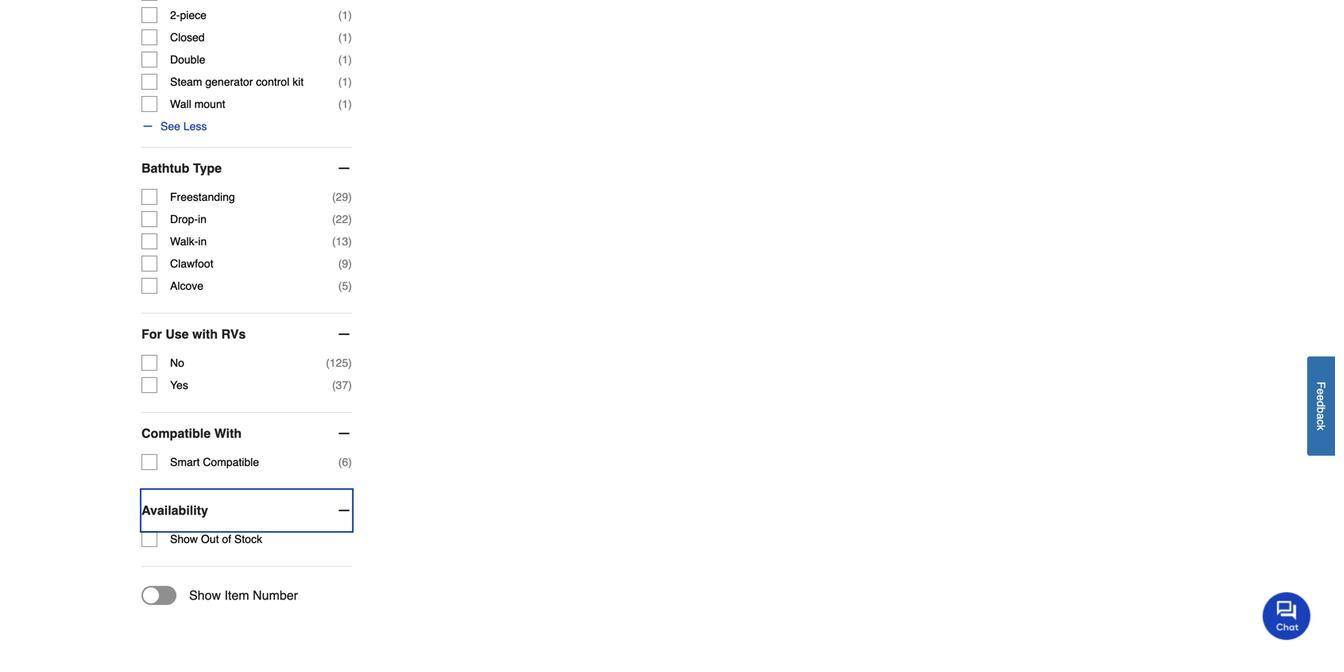 Task type: describe. For each thing, give the bounding box(es) containing it.
show for show item number
[[189, 589, 221, 603]]

out
[[201, 533, 219, 546]]

f e e d b a c k
[[1315, 382, 1328, 431]]

6
[[342, 456, 348, 469]]

( for 2-piece
[[338, 9, 342, 22]]

availability button
[[141, 490, 352, 532]]

( 37 )
[[332, 379, 352, 392]]

alcove
[[170, 280, 203, 293]]

) for clawfoot
[[348, 258, 352, 270]]

wall
[[170, 98, 191, 111]]

number
[[253, 589, 298, 603]]

of
[[222, 533, 231, 546]]

show item number element
[[141, 587, 298, 606]]

f
[[1315, 382, 1328, 389]]

bathtub type button
[[141, 148, 352, 189]]

2 ( 1 ) from the top
[[338, 31, 352, 44]]

minus image for availability
[[336, 503, 352, 519]]

( for closed
[[338, 31, 342, 44]]

no
[[170, 357, 184, 370]]

piece
[[180, 9, 207, 22]]

2-piece
[[170, 9, 207, 22]]

c
[[1315, 420, 1328, 425]]

double
[[170, 53, 205, 66]]

( for freestanding
[[332, 191, 336, 204]]

use
[[165, 327, 189, 342]]

a
[[1315, 414, 1328, 420]]

( 125 )
[[326, 357, 352, 370]]

1 for generator
[[342, 76, 348, 88]]

see less
[[161, 120, 207, 133]]

) for walk-in
[[348, 235, 352, 248]]

) for 2-piece
[[348, 9, 352, 22]]

( for double
[[338, 53, 342, 66]]

rvs
[[221, 327, 246, 342]]

1 for piece
[[342, 9, 348, 22]]

( 13 )
[[332, 235, 352, 248]]

with
[[214, 426, 242, 441]]

( for wall mount
[[338, 98, 342, 111]]

d
[[1315, 401, 1328, 407]]

) for double
[[348, 53, 352, 66]]

( 9 )
[[338, 258, 352, 270]]

( 1 ) for piece
[[338, 9, 352, 22]]

compatible with button
[[141, 413, 352, 455]]

125
[[330, 357, 348, 370]]

( for steam generator control kit
[[338, 76, 342, 88]]

item
[[224, 589, 249, 603]]

2 e from the top
[[1315, 395, 1328, 401]]

generator
[[205, 76, 253, 88]]

2 1 from the top
[[342, 31, 348, 44]]

mount
[[194, 98, 225, 111]]

( 1 ) for mount
[[338, 98, 352, 111]]

) for yes
[[348, 379, 352, 392]]

) for alcove
[[348, 280, 352, 293]]

29
[[336, 191, 348, 204]]

37
[[336, 379, 348, 392]]

1 for mount
[[342, 98, 348, 111]]

minus image for bathtub type
[[336, 161, 352, 176]]

compatible with
[[141, 426, 242, 441]]

clawfoot
[[170, 258, 213, 270]]

drop-
[[170, 213, 198, 226]]

show for show out of stock
[[170, 533, 198, 546]]

availability
[[141, 504, 208, 518]]



Task type: vqa. For each thing, say whether or not it's contained in the screenshot.
9
yes



Task type: locate. For each thing, give the bounding box(es) containing it.
minus image inside compatible with button
[[336, 426, 352, 442]]

( 29 )
[[332, 191, 352, 204]]

minus image inside the bathtub type button
[[336, 161, 352, 176]]

show left item
[[189, 589, 221, 603]]

control
[[256, 76, 289, 88]]

minus image inside for use with rvs button
[[336, 327, 352, 343]]

chat invite button image
[[1263, 592, 1311, 641]]

in up clawfoot
[[198, 235, 207, 248]]

for use with rvs button
[[141, 314, 352, 355]]

walk-in
[[170, 235, 207, 248]]

f e e d b a c k button
[[1307, 357, 1335, 456]]

compatible down with on the left
[[203, 456, 259, 469]]

show
[[170, 533, 198, 546], [189, 589, 221, 603]]

type
[[193, 161, 222, 176]]

1 vertical spatial in
[[198, 235, 207, 248]]

minus image down ( 6 )
[[336, 503, 352, 519]]

minus image inside see less button
[[141, 120, 154, 133]]

0 vertical spatial compatible
[[141, 426, 211, 441]]

5 ) from the top
[[348, 98, 352, 111]]

1 vertical spatial minus image
[[336, 426, 352, 442]]

yes
[[170, 379, 188, 392]]

2 ) from the top
[[348, 31, 352, 44]]

for use with rvs
[[141, 327, 246, 342]]

compatible up smart
[[141, 426, 211, 441]]

1 minus image from the top
[[336, 327, 352, 343]]

closed
[[170, 31, 205, 44]]

3 1 from the top
[[342, 53, 348, 66]]

2 vertical spatial minus image
[[336, 503, 352, 519]]

4 1 from the top
[[342, 76, 348, 88]]

1 ( 1 ) from the top
[[338, 9, 352, 22]]

in
[[198, 213, 207, 226], [198, 235, 207, 248]]

e
[[1315, 389, 1328, 395], [1315, 395, 1328, 401]]

10 ) from the top
[[348, 280, 352, 293]]

b
[[1315, 407, 1328, 414]]

( for smart compatible
[[338, 456, 342, 469]]

3 ( 1 ) from the top
[[338, 53, 352, 66]]

steam generator control kit
[[170, 76, 304, 88]]

e up b
[[1315, 395, 1328, 401]]

5
[[342, 280, 348, 293]]

12 ) from the top
[[348, 379, 352, 392]]

( for clawfoot
[[338, 258, 342, 270]]

7 ) from the top
[[348, 213, 352, 226]]

4 ) from the top
[[348, 76, 352, 88]]

9 ) from the top
[[348, 258, 352, 270]]

in for drop-
[[198, 213, 207, 226]]

0 vertical spatial minus image
[[336, 327, 352, 343]]

k
[[1315, 425, 1328, 431]]

show out of stock
[[170, 533, 262, 546]]

for
[[141, 327, 162, 342]]

1 e from the top
[[1315, 389, 1328, 395]]

in down freestanding
[[198, 213, 207, 226]]

steam
[[170, 76, 202, 88]]

( for alcove
[[338, 280, 342, 293]]

3 ) from the top
[[348, 53, 352, 66]]

1 1 from the top
[[342, 9, 348, 22]]

1 vertical spatial minus image
[[336, 161, 352, 176]]

e up d
[[1315, 389, 1328, 395]]

kit
[[293, 76, 304, 88]]

) for wall mount
[[348, 98, 352, 111]]

show left the out
[[170, 533, 198, 546]]

walk-
[[170, 235, 198, 248]]

see
[[161, 120, 180, 133]]

11 ) from the top
[[348, 357, 352, 370]]

smart
[[170, 456, 200, 469]]

( 5 )
[[338, 280, 352, 293]]

stock
[[234, 533, 262, 546]]

minus image
[[141, 120, 154, 133], [336, 161, 352, 176], [336, 503, 352, 519]]

minus image up 29
[[336, 161, 352, 176]]

( for drop-in
[[332, 213, 336, 226]]

(
[[338, 9, 342, 22], [338, 31, 342, 44], [338, 53, 342, 66], [338, 76, 342, 88], [338, 98, 342, 111], [332, 191, 336, 204], [332, 213, 336, 226], [332, 235, 336, 248], [338, 258, 342, 270], [338, 280, 342, 293], [326, 357, 330, 370], [332, 379, 336, 392], [338, 456, 342, 469]]

5 1 from the top
[[342, 98, 348, 111]]

1 vertical spatial compatible
[[203, 456, 259, 469]]

9
[[342, 258, 348, 270]]

compatible
[[141, 426, 211, 441], [203, 456, 259, 469]]

( for walk-in
[[332, 235, 336, 248]]

1 ) from the top
[[348, 9, 352, 22]]

( 22 )
[[332, 213, 352, 226]]

) for smart compatible
[[348, 456, 352, 469]]

2-
[[170, 9, 180, 22]]

2 in from the top
[[198, 235, 207, 248]]

( 6 )
[[338, 456, 352, 469]]

( 1 )
[[338, 9, 352, 22], [338, 31, 352, 44], [338, 53, 352, 66], [338, 76, 352, 88], [338, 98, 352, 111]]

minus image for compatible with
[[336, 426, 352, 442]]

wall mount
[[170, 98, 225, 111]]

)
[[348, 9, 352, 22], [348, 31, 352, 44], [348, 53, 352, 66], [348, 76, 352, 88], [348, 98, 352, 111], [348, 191, 352, 204], [348, 213, 352, 226], [348, 235, 352, 248], [348, 258, 352, 270], [348, 280, 352, 293], [348, 357, 352, 370], [348, 379, 352, 392], [348, 456, 352, 469]]

1
[[342, 9, 348, 22], [342, 31, 348, 44], [342, 53, 348, 66], [342, 76, 348, 88], [342, 98, 348, 111]]

5 ( 1 ) from the top
[[338, 98, 352, 111]]

freestanding
[[170, 191, 235, 204]]

0 vertical spatial minus image
[[141, 120, 154, 133]]

) for no
[[348, 357, 352, 370]]

minus image
[[336, 327, 352, 343], [336, 426, 352, 442]]

compatible inside button
[[141, 426, 211, 441]]

0 vertical spatial show
[[170, 533, 198, 546]]

22
[[336, 213, 348, 226]]

) for drop-in
[[348, 213, 352, 226]]

minus image for for use with rvs
[[336, 327, 352, 343]]

in for walk-
[[198, 235, 207, 248]]

minus image up ( 125 )
[[336, 327, 352, 343]]

) for freestanding
[[348, 191, 352, 204]]

13
[[336, 235, 348, 248]]

minus image up ( 6 )
[[336, 426, 352, 442]]

minus image left see at the top of page
[[141, 120, 154, 133]]

with
[[192, 327, 218, 342]]

4 ( 1 ) from the top
[[338, 76, 352, 88]]

bathtub type
[[141, 161, 222, 176]]

show item number
[[189, 589, 298, 603]]

less
[[183, 120, 207, 133]]

( for yes
[[332, 379, 336, 392]]

minus image inside availability button
[[336, 503, 352, 519]]

6 ) from the top
[[348, 191, 352, 204]]

smart compatible
[[170, 456, 259, 469]]

1 vertical spatial show
[[189, 589, 221, 603]]

drop-in
[[170, 213, 207, 226]]

1 in from the top
[[198, 213, 207, 226]]

see less button
[[141, 118, 207, 134]]

( for no
[[326, 357, 330, 370]]

13 ) from the top
[[348, 456, 352, 469]]

0 vertical spatial in
[[198, 213, 207, 226]]

8 ) from the top
[[348, 235, 352, 248]]

bathtub
[[141, 161, 189, 176]]

) for closed
[[348, 31, 352, 44]]

2 minus image from the top
[[336, 426, 352, 442]]

) for steam generator control kit
[[348, 76, 352, 88]]

( 1 ) for generator
[[338, 76, 352, 88]]



